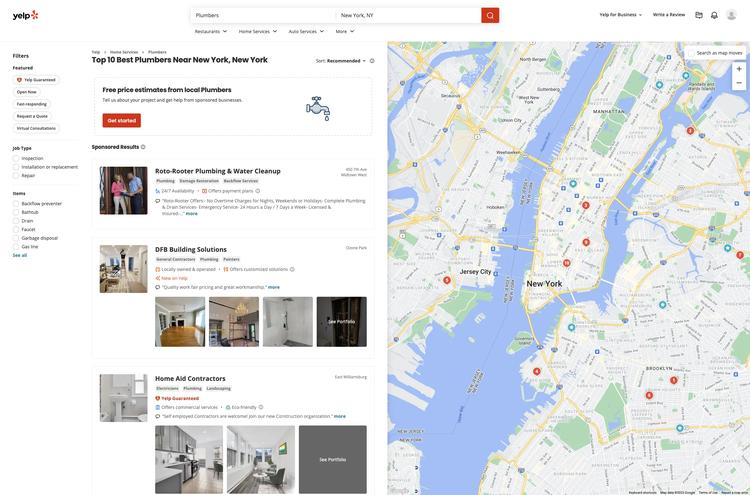 Task type: vqa. For each thing, say whether or not it's contained in the screenshot.
Asian
no



Task type: describe. For each thing, give the bounding box(es) containing it.
offers:-
[[190, 198, 206, 204]]

featured
[[13, 65, 33, 71]]

1 vertical spatial yelp guaranteed button
[[162, 395, 199, 401]]

quote
[[36, 114, 48, 119]]

sponsored results
[[92, 144, 139, 151]]

0 vertical spatial see portfolio
[[329, 319, 355, 325]]

home aid contractors image
[[100, 374, 148, 422]]

use
[[713, 491, 718, 494]]

general contractors link
[[155, 256, 196, 263]]

services for auto services "link"
[[300, 28, 317, 34]]

services for backflow services 'button'
[[242, 178, 258, 184]]

a left the day
[[260, 204, 263, 210]]

auto
[[289, 28, 299, 34]]

price
[[117, 86, 134, 94]]

s&b home remodeling image
[[722, 242, 734, 255]]

building
[[169, 245, 196, 254]]

tell
[[103, 97, 110, 103]]

24 chevron down v2 image
[[318, 28, 326, 35]]

& right owned
[[192, 266, 195, 272]]

review
[[670, 12, 685, 18]]

0 horizontal spatial new
[[162, 275, 171, 281]]

more link for contractors
[[334, 413, 346, 419]]

join
[[249, 413, 257, 419]]

solutions
[[269, 266, 288, 272]]

no
[[207, 198, 213, 204]]

plumbing for the topmost plumbing 'button'
[[157, 178, 175, 184]]

or inside "roto-rooter offers:- no overtime charges for nights, weekends or holidays- complete plumbing & drain services- emergency service- 24 hours a day / 7 days a week- licensed & insured-…"
[[298, 198, 303, 204]]

for inside button
[[611, 12, 617, 18]]

guaranteed inside button
[[33, 77, 55, 83]]

ozone park
[[346, 245, 367, 251]]

maria w. image
[[726, 9, 738, 20]]

michael donahue plumbing & heating image
[[531, 365, 544, 378]]

welcome!
[[228, 413, 248, 419]]

backflow for backflow services
[[224, 178, 241, 184]]

rose hill plumbing image
[[580, 199, 593, 212]]

are
[[220, 413, 227, 419]]

a right days
[[291, 204, 293, 210]]

ave
[[360, 167, 367, 172]]

0 vertical spatial from
[[168, 86, 183, 94]]

offers commercial services
[[162, 404, 218, 410]]

plumbing link for dfb building solutions
[[199, 256, 220, 263]]

midtown
[[341, 172, 357, 178]]

backflow for backflow preventer
[[22, 201, 40, 207]]

keyboard
[[629, 491, 643, 494]]

user actions element
[[595, 8, 747, 47]]

services left 16 chevron right v2 image
[[123, 49, 138, 55]]

backflow services button
[[223, 178, 259, 184]]

10
[[108, 55, 115, 65]]

services-
[[179, 204, 198, 210]]

1 vertical spatial 16 info v2 image
[[140, 145, 146, 150]]

or inside option group
[[46, 164, 50, 170]]

2 horizontal spatial more
[[334, 413, 346, 419]]

painters
[[224, 257, 239, 262]]

landscaping link
[[206, 385, 232, 392]]

for inside "roto-rooter offers:- no overtime charges for nights, weekends or holidays- complete plumbing & drain services- emergency service- 24 hours a day / 7 days a week- licensed & insured-…"
[[253, 198, 259, 204]]

24
[[240, 204, 245, 210]]

16 offers payment plans v2 image
[[202, 188, 207, 194]]

offers for offers customized solutions
[[230, 266, 243, 272]]

24/7
[[162, 188, 171, 194]]

map region
[[385, 36, 750, 495]]

recommended
[[327, 58, 361, 64]]

backflow services
[[224, 178, 258, 184]]

roto-rooter plumbing & water cleanup
[[155, 167, 281, 175]]

report
[[722, 491, 731, 494]]

& left water
[[227, 167, 232, 175]]

home services inside business categories element
[[239, 28, 270, 34]]

24/7 availability
[[162, 188, 194, 194]]

days
[[280, 204, 290, 210]]

best
[[117, 55, 133, 65]]

moves
[[729, 50, 743, 56]]

drain inside option group
[[22, 218, 33, 224]]

terms of use
[[699, 491, 718, 494]]

& down complete
[[328, 204, 331, 210]]

garbage
[[22, 235, 39, 241]]

1 vertical spatial home services link
[[110, 49, 138, 55]]

not just handymen image
[[580, 236, 593, 249]]

sam's plumbing services image
[[668, 374, 681, 387]]

insured-
[[162, 211, 180, 217]]

16 twenty four seven availability v2 image
[[155, 188, 160, 194]]

gas
[[22, 244, 30, 250]]

16 speech v2 image for home aid contractors
[[155, 414, 160, 419]]

virtual consultations button
[[13, 124, 60, 133]]

16 chevron right v2 image
[[103, 50, 108, 55]]

7th
[[354, 167, 359, 172]]

on
[[172, 275, 178, 281]]

businesses.
[[219, 97, 243, 103]]

16 chevron down v2 image
[[638, 12, 643, 17]]

water
[[234, 167, 253, 175]]

yelp link
[[92, 49, 100, 55]]

plumbing button for dfb building solutions
[[199, 256, 220, 263]]

bullseye mechanical corp. image
[[561, 257, 574, 270]]

dfb building solutions
[[155, 245, 227, 254]]

help
[[174, 97, 183, 103]]

work
[[180, 284, 190, 290]]

line
[[31, 244, 38, 250]]

16 chevron right v2 image
[[141, 50, 146, 55]]

started
[[118, 117, 136, 124]]

business categories element
[[190, 23, 738, 41]]

virtual consultations
[[17, 126, 56, 131]]

24 chevron down v2 image for home services
[[271, 28, 279, 35]]

rooter for roto-
[[172, 167, 194, 175]]

report a map error link
[[722, 491, 749, 494]]

featured group
[[11, 65, 79, 135]]

day
[[264, 204, 272, 210]]

home aid contractors
[[155, 374, 226, 383]]

more link for solutions
[[268, 284, 280, 290]]

1 horizontal spatial home services link
[[234, 23, 284, 41]]

get started button
[[103, 114, 141, 128]]

hours
[[247, 204, 259, 210]]

roto-rooter plumbing & water cleanup link
[[155, 167, 281, 175]]

report a map error
[[722, 491, 749, 494]]

plumbers inside free price estimates from local plumbers tell us about your project and get help from sponsored businesses.
[[201, 86, 232, 94]]

a for request
[[33, 114, 35, 119]]

"roto-
[[162, 198, 175, 204]]

1 horizontal spatial home
[[155, 374, 174, 383]]

zoom in image
[[736, 65, 743, 73]]

painters button
[[222, 256, 241, 263]]

services for rightmost home services link
[[253, 28, 270, 34]]

friendly
[[241, 404, 257, 410]]

plumbing link for home aid contractors
[[182, 385, 203, 392]]

notifications image
[[711, 11, 719, 19]]

Near text field
[[341, 12, 477, 19]]

top 10 best plumbers near new york, new york
[[92, 55, 268, 65]]

get started
[[108, 117, 136, 124]]

search image
[[487, 12, 494, 19]]

©2023
[[675, 491, 685, 494]]

16 chevron down v2 image
[[362, 58, 367, 64]]

york
[[250, 55, 268, 65]]

contractors for aid
[[188, 374, 226, 383]]

construction
[[276, 413, 303, 419]]

projects image
[[696, 11, 703, 19]]

charges
[[235, 198, 252, 204]]

offers customized solutions
[[230, 266, 288, 272]]

yelp left 16 chevron right v2 icon
[[92, 49, 100, 55]]

1 vertical spatial home services
[[110, 49, 138, 55]]

emergency
[[199, 204, 222, 210]]

home aid contractors image
[[657, 299, 669, 311]]

450
[[346, 167, 353, 172]]

garbage disposal
[[22, 235, 58, 241]]

contractors inside button
[[173, 257, 195, 262]]

"self employed contractors are welcome! join our new construction organization." more
[[162, 413, 346, 419]]

1 horizontal spatial yelp guaranteed
[[162, 395, 199, 401]]

east
[[335, 374, 343, 380]]

eco-friendly
[[232, 404, 257, 410]]

zoom out image
[[736, 79, 743, 87]]

16 speech v2 image for dfb building solutions
[[155, 285, 160, 290]]

16 eco friendly v2 image
[[226, 405, 231, 410]]

inspection
[[22, 155, 43, 161]]

yelp inside featured group
[[25, 77, 32, 83]]

restoration
[[196, 178, 219, 184]]



Task type: locate. For each thing, give the bounding box(es) containing it.
more
[[336, 28, 347, 34]]

16 speech v2 image
[[155, 199, 160, 204], [155, 285, 160, 290], [155, 414, 160, 419]]

1 vertical spatial drain
[[22, 218, 33, 224]]

plumbers link
[[148, 49, 166, 55]]

yelp guaranteed up commercial
[[162, 395, 199, 401]]

plumbers right best
[[135, 55, 171, 65]]

more right organization."
[[334, 413, 346, 419]]

0 horizontal spatial or
[[46, 164, 50, 170]]

drain inside "roto-rooter offers:- no overtime charges for nights, weekends or holidays- complete plumbing & drain services- emergency service- 24 hours a day / 7 days a week- licensed & insured-…"
[[167, 204, 178, 210]]

16 new v2 image
[[155, 276, 160, 281]]

see portfolio
[[329, 319, 355, 325], [320, 456, 346, 463]]

1 horizontal spatial or
[[298, 198, 303, 204]]

0 vertical spatial backflow
[[224, 178, 241, 184]]

0 vertical spatial contractors
[[173, 257, 195, 262]]

free price estimates from local plumbers image
[[303, 93, 335, 125]]

0 vertical spatial option group
[[11, 145, 79, 181]]

see all
[[13, 252, 27, 258]]

1 horizontal spatial home services
[[239, 28, 270, 34]]

roto-rooter plumbing & water cleanup image
[[100, 167, 148, 215], [567, 178, 580, 190]]

2 vertical spatial see
[[320, 456, 327, 463]]

0 horizontal spatial yelp guaranteed button
[[13, 75, 60, 85]]

restaurants link
[[190, 23, 234, 41]]

home services link right 16 chevron right v2 icon
[[110, 49, 138, 55]]

1 vertical spatial for
[[253, 198, 259, 204]]

0 vertical spatial 16 speech v2 image
[[155, 199, 160, 204]]

16 commercial services v2 image
[[155, 405, 160, 410]]

backflow up the bathtub at the top left
[[22, 201, 40, 207]]

installation or replacement
[[22, 164, 78, 170]]

or right 'installation'
[[46, 164, 50, 170]]

more down solutions
[[268, 284, 280, 290]]

dfb building solutions image
[[100, 245, 148, 293]]

0 horizontal spatial yelp guaranteed
[[25, 77, 55, 83]]

and left great
[[215, 284, 223, 290]]

plans
[[242, 188, 253, 194]]

yelp guaranteed button
[[13, 75, 60, 85], [162, 395, 199, 401]]

free
[[103, 86, 116, 94]]

new world oil tank removal image
[[566, 321, 578, 334]]

vuksani service group image
[[684, 125, 697, 137]]

1 horizontal spatial and
[[215, 284, 223, 290]]

plumbing button for home aid contractors
[[182, 385, 203, 392]]

info icon image
[[255, 188, 260, 193], [255, 188, 260, 193], [290, 267, 295, 272], [290, 267, 295, 272], [258, 405, 264, 410], [258, 405, 264, 410]]

roto-rooter plumbing & water cleanup image inside the map region
[[567, 178, 580, 190]]

auto services
[[289, 28, 317, 34]]

plumbing button up operated
[[199, 256, 220, 263]]

1 none field from the left
[[196, 12, 331, 19]]

1 vertical spatial yelp guaranteed
[[162, 395, 199, 401]]

from down local
[[184, 97, 194, 103]]

offers for offers payment plans
[[209, 188, 221, 194]]

2 vertical spatial 16 speech v2 image
[[155, 414, 160, 419]]

1 vertical spatial rooter
[[175, 198, 189, 204]]

plumbing link up 24/7 on the top left of page
[[155, 178, 176, 184]]

new right near
[[193, 55, 210, 65]]

2 none field from the left
[[341, 12, 477, 19]]

plumbing link down home aid contractors
[[182, 385, 203, 392]]

0 vertical spatial home
[[239, 28, 252, 34]]

0 vertical spatial home services
[[239, 28, 270, 34]]

0 vertical spatial more
[[186, 211, 198, 217]]

contractors
[[173, 257, 195, 262], [188, 374, 226, 383], [194, 413, 219, 419]]

services down find text field
[[253, 28, 270, 34]]

yelp for business
[[600, 12, 637, 18]]

16 offers custom solutions v2 image
[[224, 267, 229, 272]]

your
[[130, 97, 140, 103]]

locally owned & operated
[[162, 266, 216, 272]]

2 vertical spatial offers
[[162, 404, 175, 410]]

1 vertical spatial plumbing button
[[199, 256, 220, 263]]

2 horizontal spatial see
[[329, 319, 336, 325]]

1 horizontal spatial backflow
[[224, 178, 241, 184]]

0 horizontal spatial see
[[13, 252, 20, 258]]

24 chevron down v2 image for more
[[348, 28, 356, 35]]

None field
[[196, 12, 331, 19], [341, 12, 477, 19]]

home right 16 chevron right v2 icon
[[110, 49, 122, 55]]

great
[[224, 284, 235, 290]]

services left 24 chevron down v2 icon
[[300, 28, 317, 34]]

1 horizontal spatial roto-rooter plumbing & water cleanup image
[[567, 178, 580, 190]]

1 horizontal spatial map
[[735, 491, 741, 494]]

1 horizontal spatial for
[[611, 12, 617, 18]]

a inside 'request a quote' button
[[33, 114, 35, 119]]

google image
[[389, 487, 410, 495]]

0 vertical spatial yelp guaranteed
[[25, 77, 55, 83]]

0 horizontal spatial offers
[[162, 404, 175, 410]]

more link right organization."
[[334, 413, 346, 419]]

offers for offers commercial services
[[162, 404, 175, 410]]

aid
[[176, 374, 186, 383]]

0 horizontal spatial home services link
[[110, 49, 138, 55]]

see inside option group
[[13, 252, 20, 258]]

open now
[[17, 89, 36, 95]]

plumbing up restoration
[[195, 167, 226, 175]]

Find text field
[[196, 12, 331, 19]]

0 vertical spatial more link
[[186, 211, 198, 217]]

request a quote
[[17, 114, 48, 119]]

0 horizontal spatial roto-rooter plumbing & water cleanup image
[[100, 167, 148, 215]]

more link
[[186, 211, 198, 217], [268, 284, 280, 290], [334, 413, 346, 419]]

2 vertical spatial contractors
[[194, 413, 219, 419]]

vuksani service group image
[[684, 125, 697, 137]]

plumbing right complete
[[346, 198, 366, 204]]

plumbing for home aid contractors plumbing 'button'
[[184, 386, 202, 391]]

sponsored
[[92, 144, 119, 151]]

16 speech v2 image for roto-rooter plumbing & water cleanup
[[155, 199, 160, 204]]

contractors for employed
[[194, 413, 219, 419]]

more link down services-
[[186, 211, 198, 217]]

1 vertical spatial portfolio
[[328, 456, 346, 463]]

1 vertical spatial 16 speech v2 image
[[155, 285, 160, 290]]

yelp right 16 yelp guaranteed v2 image
[[25, 77, 32, 83]]

1 vertical spatial contractors
[[188, 374, 226, 383]]

none field find
[[196, 12, 331, 19]]

0 horizontal spatial backflow
[[22, 201, 40, 207]]

general contractors button
[[155, 256, 196, 263]]

plumbing link up operated
[[199, 256, 220, 263]]

repair
[[22, 173, 35, 179]]

2 horizontal spatial new
[[232, 55, 249, 65]]

option group
[[11, 145, 79, 181], [11, 190, 79, 259]]

drain up faucet
[[22, 218, 33, 224]]

map for moves
[[719, 50, 728, 56]]

1 vertical spatial or
[[298, 198, 303, 204]]

home services link down find text field
[[234, 23, 284, 41]]

&
[[227, 167, 232, 175], [162, 204, 166, 210], [328, 204, 331, 210], [192, 266, 195, 272]]

2 vertical spatial more
[[334, 413, 346, 419]]

rooter for "roto-
[[175, 198, 189, 204]]

0 vertical spatial or
[[46, 164, 50, 170]]

damage restoration button
[[178, 178, 220, 184]]

rooter inside "roto-rooter offers:- no overtime charges for nights, weekends or holidays- complete plumbing & drain services- emergency service- 24 hours a day / 7 days a week- licensed & insured-…"
[[175, 198, 189, 204]]

0 vertical spatial 16 info v2 image
[[370, 58, 375, 64]]

pipe monkeys sewer and drain image
[[734, 249, 747, 262]]

plumbing inside "roto-rooter offers:- no overtime charges for nights, weekends or holidays- complete plumbing & drain services- emergency service- 24 hours a day / 7 days a week- licensed & insured-…"
[[346, 198, 366, 204]]

for left business at right top
[[611, 12, 617, 18]]

urban mechanical image
[[680, 69, 693, 82]]

project
[[141, 97, 156, 103]]

24 chevron down v2 image right more
[[348, 28, 356, 35]]

0 horizontal spatial home
[[110, 49, 122, 55]]

services up plans
[[242, 178, 258, 184]]

2 horizontal spatial 24 chevron down v2 image
[[348, 28, 356, 35]]

backflow services link
[[223, 178, 259, 184]]

map right "as"
[[719, 50, 728, 56]]

1 vertical spatial plumbing link
[[199, 256, 220, 263]]

damage
[[180, 178, 195, 184]]

plumbing for dfb building solutions plumbing 'button'
[[200, 257, 218, 262]]

home
[[239, 28, 252, 34], [110, 49, 122, 55], [155, 374, 174, 383]]

services
[[253, 28, 270, 34], [300, 28, 317, 34], [123, 49, 138, 55], [242, 178, 258, 184]]

2 24 chevron down v2 image from the left
[[271, 28, 279, 35]]

2 horizontal spatial more link
[[334, 413, 346, 419]]

rooter up services-
[[175, 198, 189, 204]]

"self
[[162, 413, 171, 419]]

1 vertical spatial map
[[735, 491, 741, 494]]

yelp guaranteed button up commercial
[[162, 395, 199, 401]]

write a review
[[654, 12, 685, 18]]

contractors up landscaping
[[188, 374, 226, 383]]

0 vertical spatial home services link
[[234, 23, 284, 41]]

general contractors
[[157, 257, 195, 262]]

holidays-
[[304, 198, 323, 204]]

24 chevron down v2 image inside 'restaurants' link
[[221, 28, 229, 35]]

"roto-rooter offers:- no overtime charges for nights, weekends or holidays- complete plumbing & drain services- emergency service- 24 hours a day / 7 days a week- licensed & insured-…"
[[162, 198, 366, 217]]

home services
[[239, 28, 270, 34], [110, 49, 138, 55]]

a right the report
[[732, 491, 734, 494]]

yelp guaranteed up now
[[25, 77, 55, 83]]

business
[[618, 12, 637, 18]]

0 horizontal spatial none field
[[196, 12, 331, 19]]

offers up "self
[[162, 404, 175, 410]]

0 horizontal spatial more link
[[186, 211, 198, 217]]

home inside business categories element
[[239, 28, 252, 34]]

1 vertical spatial and
[[215, 284, 223, 290]]

home down find text field
[[239, 28, 252, 34]]

yelp guaranteed inside yelp guaranteed button
[[25, 77, 55, 83]]

a inside "write a review" link
[[666, 12, 669, 18]]

dov sewer and drain image
[[643, 389, 656, 402], [643, 389, 656, 402]]

yelp right the on
[[179, 275, 188, 281]]

1 vertical spatial guaranteed
[[172, 395, 199, 401]]

option group containing items
[[11, 190, 79, 259]]

1 horizontal spatial see
[[320, 456, 327, 463]]

1 horizontal spatial more
[[268, 284, 280, 290]]

none field "near"
[[341, 12, 477, 19]]

24 chevron down v2 image left auto
[[271, 28, 279, 35]]

plumbers up sponsored
[[201, 86, 232, 94]]

preventer
[[41, 201, 62, 207]]

guaranteed up now
[[33, 77, 55, 83]]

about
[[117, 97, 129, 103]]

or
[[46, 164, 50, 170], [298, 198, 303, 204]]

24 chevron down v2 image inside more link
[[348, 28, 356, 35]]

"quality
[[162, 284, 179, 290]]

and inside free price estimates from local plumbers tell us about your project and get help from sponsored businesses.
[[157, 97, 165, 103]]

for up hours
[[253, 198, 259, 204]]

1 vertical spatial home
[[110, 49, 122, 55]]

restaurants
[[195, 28, 220, 34]]

from up "help"
[[168, 86, 183, 94]]

16 info v2 image right 16 chevron down v2 icon
[[370, 58, 375, 64]]

a left quote
[[33, 114, 35, 119]]

0 vertical spatial see portfolio link
[[317, 297, 367, 347]]

16 speech v2 image down 16 twenty four seven availability v2 image
[[155, 199, 160, 204]]

results
[[120, 144, 139, 151]]

a for write
[[666, 12, 669, 18]]

2 vertical spatial plumbing link
[[182, 385, 203, 392]]

0 vertical spatial map
[[719, 50, 728, 56]]

1 16 speech v2 image from the top
[[155, 199, 160, 204]]

1 horizontal spatial drain
[[167, 204, 178, 210]]

west
[[358, 172, 367, 178]]

group
[[733, 62, 747, 90]]

0 vertical spatial plumbing button
[[155, 178, 176, 184]]

gas line
[[22, 244, 38, 250]]

1 vertical spatial see portfolio
[[320, 456, 346, 463]]

plumbing button
[[155, 178, 176, 184], [199, 256, 220, 263], [182, 385, 203, 392]]

hsm piping & heating image
[[674, 422, 687, 435]]

more down services-
[[186, 211, 198, 217]]

2 16 speech v2 image from the top
[[155, 285, 160, 290]]

0 horizontal spatial from
[[168, 86, 183, 94]]

plumbing up 24/7 on the top left of page
[[157, 178, 175, 184]]

customized
[[244, 266, 268, 272]]

iconyelpguaranteedbadgesmall image
[[155, 396, 160, 401], [155, 396, 160, 401]]

0 vertical spatial plumbing link
[[155, 178, 176, 184]]

16 info v2 image right results
[[140, 145, 146, 150]]

cleanup
[[255, 167, 281, 175]]

0 vertical spatial and
[[157, 97, 165, 103]]

1 horizontal spatial offers
[[209, 188, 221, 194]]

more link for plumbing
[[186, 211, 198, 217]]

1 vertical spatial backflow
[[22, 201, 40, 207]]

0 vertical spatial see
[[13, 252, 20, 258]]

contractors down services at the left bottom
[[194, 413, 219, 419]]

type
[[21, 145, 32, 151]]

guaranteed up commercial
[[172, 395, 199, 401]]

new right 16 new v2 image
[[162, 275, 171, 281]]

16 info v2 image
[[370, 58, 375, 64], [140, 145, 146, 150]]

0 horizontal spatial more
[[186, 211, 198, 217]]

& down '"roto-'
[[162, 204, 166, 210]]

offers right 16 offers custom solutions v2 icon at left
[[230, 266, 243, 272]]

portfolio
[[337, 319, 355, 325], [328, 456, 346, 463]]

job
[[13, 145, 20, 151]]

0 vertical spatial for
[[611, 12, 617, 18]]

0 vertical spatial drain
[[167, 204, 178, 210]]

get
[[108, 117, 117, 124]]

electricians button
[[155, 385, 180, 392]]

home up the electricians
[[155, 374, 174, 383]]

None search field
[[191, 8, 501, 23]]

see all button
[[13, 252, 27, 258]]

7
[[276, 204, 279, 210]]

2 vertical spatial more link
[[334, 413, 346, 419]]

disposal
[[41, 235, 58, 241]]

0 vertical spatial rooter
[[172, 167, 194, 175]]

2 horizontal spatial offers
[[230, 266, 243, 272]]

and left get in the left of the page
[[157, 97, 165, 103]]

a for report
[[732, 491, 734, 494]]

plumbing button down home aid contractors
[[182, 385, 203, 392]]

3 16 speech v2 image from the top
[[155, 414, 160, 419]]

…"
[[180, 211, 185, 217]]

top
[[92, 55, 106, 65]]

1 option group from the top
[[11, 145, 79, 181]]

as
[[713, 50, 717, 56]]

error
[[742, 491, 749, 494]]

home services right 16 chevron right v2 icon
[[110, 49, 138, 55]]

consultations
[[30, 126, 56, 131]]

1 vertical spatial see
[[329, 319, 336, 325]]

plumbing button up 24/7 on the top left of page
[[155, 178, 176, 184]]

1 24 chevron down v2 image from the left
[[221, 28, 229, 35]]

offers right 16 offers payment plans v2 image at top left
[[209, 188, 221, 194]]

/
[[273, 204, 275, 210]]

map for error
[[735, 491, 741, 494]]

overtime
[[214, 198, 234, 204]]

24 chevron down v2 image right restaurants
[[221, 28, 229, 35]]

a right write
[[666, 12, 669, 18]]

16 yelp guaranteed v2 image
[[17, 78, 22, 83]]

open
[[17, 89, 27, 95]]

2 option group from the top
[[11, 190, 79, 259]]

24 chevron down v2 image for restaurants
[[221, 28, 229, 35]]

16 speech v2 image left "self
[[155, 414, 160, 419]]

open now button
[[13, 87, 41, 97]]

new left york
[[232, 55, 249, 65]]

1 horizontal spatial new
[[193, 55, 210, 65]]

services inside "link"
[[300, 28, 317, 34]]

more link down solutions
[[268, 284, 280, 290]]

1 horizontal spatial more link
[[268, 284, 280, 290]]

yelp left business at right top
[[600, 12, 609, 18]]

contractors up owned
[[173, 257, 195, 262]]

0 vertical spatial yelp guaranteed button
[[13, 75, 60, 85]]

option group containing job type
[[11, 145, 79, 181]]

or up week-
[[298, 198, 303, 204]]

16 speech v2 image down 16 new v2 image
[[155, 285, 160, 290]]

payment
[[223, 188, 241, 194]]

houdini plumbing service image
[[654, 79, 666, 91]]

workmanship."
[[236, 284, 267, 290]]

0 vertical spatial portfolio
[[337, 319, 355, 325]]

shortcuts
[[643, 491, 657, 494]]

1 horizontal spatial 24 chevron down v2 image
[[271, 28, 279, 35]]

3 24 chevron down v2 image from the left
[[348, 28, 356, 35]]

home services link
[[234, 23, 284, 41], [110, 49, 138, 55]]

write
[[654, 12, 665, 18]]

for
[[611, 12, 617, 18], [253, 198, 259, 204]]

estimates
[[135, 86, 167, 94]]

0 horizontal spatial and
[[157, 97, 165, 103]]

2 horizontal spatial home
[[239, 28, 252, 34]]

yelp inside button
[[600, 12, 609, 18]]

0 horizontal spatial map
[[719, 50, 728, 56]]

1 vertical spatial more link
[[268, 284, 280, 290]]

recommended button
[[327, 58, 367, 64]]

yelp guaranteed button up now
[[13, 75, 60, 85]]

2 vertical spatial home
[[155, 374, 174, 383]]

1 horizontal spatial none field
[[341, 12, 477, 19]]

plumbing down home aid contractors
[[184, 386, 202, 391]]

plumbing down 'solutions'
[[200, 257, 218, 262]]

backflow up the "payment" on the left top
[[224, 178, 241, 184]]

yelp down electricians 'button'
[[162, 395, 171, 401]]

rooter up damage
[[172, 167, 194, 175]]

1 vertical spatial more
[[268, 284, 280, 290]]

search as map moves
[[697, 50, 743, 56]]

dfb
[[155, 245, 168, 254]]

map left error at the right bottom
[[735, 491, 741, 494]]

1 horizontal spatial yelp guaranteed button
[[162, 395, 199, 401]]

tim golden hands image
[[441, 274, 454, 287]]

backflow inside 'button'
[[224, 178, 241, 184]]

nights,
[[260, 198, 274, 204]]

solutions
[[197, 245, 227, 254]]

1 vertical spatial from
[[184, 97, 194, 103]]

0 vertical spatial offers
[[209, 188, 221, 194]]

1 vertical spatial see portfolio link
[[299, 426, 367, 494]]

home services down find text field
[[239, 28, 270, 34]]

16 locally owned v2 image
[[155, 267, 160, 272]]

services inside 'button'
[[242, 178, 258, 184]]

terms of use link
[[699, 491, 718, 494]]

0 horizontal spatial 24 chevron down v2 image
[[221, 28, 229, 35]]

1 horizontal spatial 16 info v2 image
[[370, 58, 375, 64]]

drain up the insured-
[[167, 204, 178, 210]]

backflow preventer
[[22, 201, 62, 207]]

service-
[[223, 204, 239, 210]]

24 chevron down v2 image
[[221, 28, 229, 35], [271, 28, 279, 35], [348, 28, 356, 35]]

plumbers right 16 chevron right v2 image
[[148, 49, 166, 55]]

locally
[[162, 266, 176, 272]]



